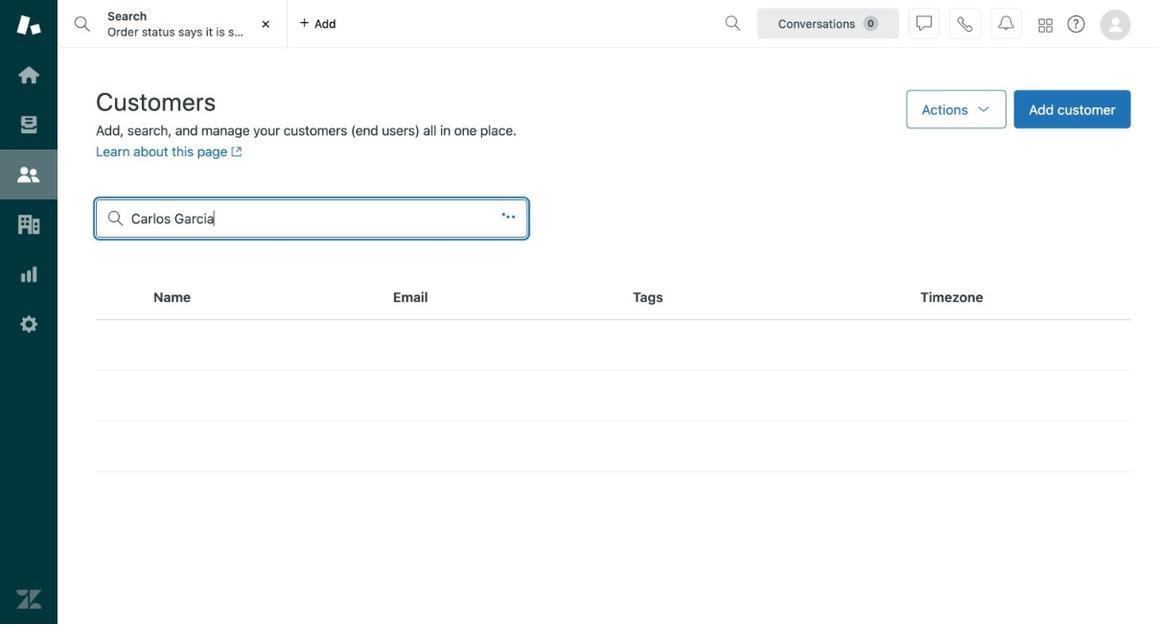 Task type: vqa. For each thing, say whether or not it's contained in the screenshot.
4th row from the bottom
no



Task type: describe. For each thing, give the bounding box(es) containing it.
organizations image
[[16, 212, 41, 237]]

get started image
[[16, 62, 41, 87]]

main element
[[0, 0, 58, 624]]

reporting image
[[16, 262, 41, 287]]

zendesk image
[[16, 587, 41, 612]]

notifications image
[[999, 16, 1014, 31]]

views image
[[16, 112, 41, 137]]



Task type: locate. For each thing, give the bounding box(es) containing it.
admin image
[[16, 312, 41, 337]]

customers image
[[16, 162, 41, 187]]

zendesk support image
[[16, 12, 41, 37]]

Search customers field
[[131, 210, 494, 227]]

button displays agent's chat status as invisible. image
[[917, 16, 932, 31]]

zendesk products image
[[1039, 19, 1052, 32]]

get help image
[[1068, 15, 1085, 33]]

tabs tab list
[[58, 0, 717, 48]]

tab
[[58, 0, 310, 48]]

(opens in a new tab) image
[[227, 146, 242, 158]]

close image
[[256, 14, 275, 34]]



